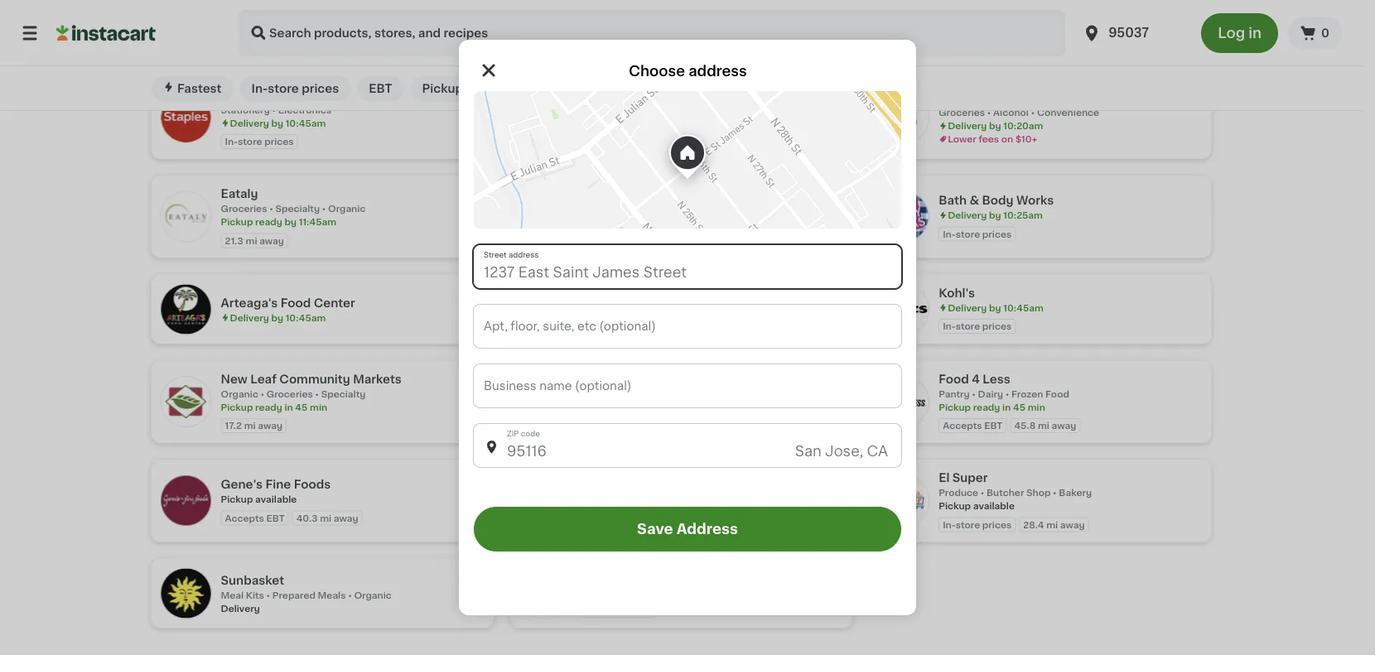 Task type: locate. For each thing, give the bounding box(es) containing it.
office
[[323, 16, 352, 25]]

0 horizontal spatial min
[[310, 403, 327, 412]]

butcher inside el super produce • butcher shop • bakery pickup available
[[987, 489, 1024, 498]]

1 horizontal spatial butcher
[[987, 489, 1024, 498]]

delivery inside specialty • butcher shop delivery
[[580, 512, 619, 521]]

fine
[[266, 479, 291, 491]]

lower fees on $10+
[[948, 135, 1038, 144]]

alcohol
[[994, 109, 1029, 118], [680, 115, 716, 124], [580, 399, 615, 409]]

new inside button
[[493, 83, 520, 94]]

in for pantry
[[1003, 403, 1011, 412]]

0 horizontal spatial specialty
[[275, 205, 320, 214]]

0 vertical spatial &
[[313, 16, 320, 25]]

organic inside sunbasket meal kits • prepared meals • organic delivery
[[354, 591, 392, 600]]

eataly
[[221, 188, 258, 200]]

0 vertical spatial accepts
[[943, 422, 982, 431]]

by down home
[[271, 30, 283, 39]]

ebt left pickup button
[[369, 83, 392, 94]]

pickup button
[[411, 76, 475, 101]]

delivery inside sunbasket meal kits • prepared meals • organic delivery
[[221, 604, 260, 613]]

accepts ebt for 40.3 mi away
[[225, 514, 285, 523]]

bakery
[[1059, 489, 1092, 498]]

mi right 40.3
[[320, 514, 332, 523]]

gene's fine foods pickup available
[[221, 479, 331, 505]]

by
[[271, 30, 283, 39], [630, 30, 642, 39], [271, 119, 283, 128], [989, 122, 1001, 131], [630, 129, 642, 138], [989, 211, 1001, 220], [285, 218, 297, 227], [630, 228, 642, 237], [989, 304, 1001, 313], [271, 314, 283, 323], [630, 320, 642, 329]]

food
[[281, 297, 311, 309], [939, 374, 969, 385], [1046, 390, 1070, 399]]

by up lower fees on $10+
[[989, 122, 1001, 131]]

0 vertical spatial   text field
[[474, 365, 902, 408]]

away right 40.3
[[334, 514, 358, 523]]

2 vertical spatial specialty
[[580, 498, 624, 508]]

2 vertical spatial ebt
[[266, 514, 285, 523]]

1 min from the left
[[310, 403, 327, 412]]

in
[[1249, 26, 1262, 40], [285, 403, 293, 412], [1003, 403, 1011, 412]]

2 vertical spatial food
[[1046, 390, 1070, 399]]

specialty
[[275, 205, 320, 214], [321, 390, 366, 399], [580, 498, 624, 508]]

ebt left '45.8'
[[985, 422, 1003, 431]]

pantry
[[939, 390, 970, 399]]

ebt button
[[357, 76, 404, 101]]

the
[[580, 198, 602, 210], [580, 383, 602, 395]]

ready up 17.2 mi away
[[255, 403, 282, 412]]

ebt for 45.8 mi away
[[985, 422, 1003, 431]]

  text field down supplements
[[474, 245, 902, 288]]

the inside the wine shop alcohol delivery
[[580, 383, 602, 395]]

1 vertical spatial specialty
[[321, 390, 366, 399]]

butcher
[[987, 489, 1024, 498], [633, 498, 670, 508]]

0 vertical spatial ebt
[[369, 83, 392, 94]]

1 horizontal spatial &
[[613, 214, 621, 223]]

pickup right the ebt button
[[422, 83, 463, 94]]

fastest button
[[151, 76, 233, 101]]

ready down the dairy at the right
[[973, 403, 1000, 412]]

& down vitamin
[[613, 214, 621, 223]]

28.4 mi away
[[1024, 521, 1085, 530]]

11:45am down home
[[286, 30, 323, 39]]

groceries • alcohol • convenience
[[939, 109, 1100, 118]]

& right bath
[[970, 195, 979, 207]]

45
[[295, 403, 308, 412], [1013, 403, 1026, 412]]

meals
[[318, 591, 346, 600]]

new right pickup button
[[493, 83, 520, 94]]

grocery outlet groceries • organic • alcohol
[[580, 99, 716, 124]]

wine
[[605, 383, 635, 395]]

butcher down 'super'
[[987, 489, 1024, 498]]

alcohol down wine
[[580, 399, 615, 409]]

11:45am for buy
[[286, 30, 323, 39]]

jose,
[[825, 445, 864, 459]]

specialty inside specialty • butcher shop delivery
[[580, 498, 624, 508]]

11:45am up center
[[299, 218, 337, 227]]

mi right '45.8'
[[1038, 422, 1050, 431]]

1 horizontal spatial specialty
[[321, 390, 366, 399]]

butcher up the save
[[633, 498, 670, 508]]

in-store prices link
[[510, 559, 853, 629]]

10:45am
[[286, 119, 326, 128], [645, 129, 685, 138], [645, 228, 685, 237], [1004, 304, 1044, 313], [286, 314, 326, 323], [645, 320, 685, 329]]

shop
[[638, 383, 669, 395], [1027, 489, 1051, 498], [672, 498, 697, 508]]

prices inside button
[[302, 83, 339, 94]]

shop right wine
[[638, 383, 669, 395]]

1 vertical spatial   text field
[[474, 305, 902, 348]]

40.3 mi away
[[296, 514, 358, 523]]

0 vertical spatial shop
[[638, 383, 669, 395]]

0 vertical spatial butcher
[[987, 489, 1024, 498]]

accepts for 45.8 mi away
[[943, 422, 982, 431]]

fastest
[[177, 83, 222, 94]]

1 vertical spatial accepts ebt
[[225, 514, 285, 523]]

accepts down gene's
[[225, 514, 264, 523]]

big lots
[[580, 291, 628, 302]]

0 horizontal spatial food
[[281, 297, 311, 309]]

delivery inside the wine shop alcohol delivery
[[580, 413, 619, 422]]

by down grocery outlet groceries • organic • alcohol
[[630, 129, 642, 138]]

1 horizontal spatial available
[[973, 502, 1015, 511]]

delivery by 10:45am
[[230, 119, 326, 128], [589, 129, 685, 138], [948, 304, 1044, 313], [230, 314, 326, 323], [589, 320, 685, 329]]

supplements
[[674, 214, 736, 223]]

1 vertical spatial   text field
[[474, 424, 902, 467]]

markets
[[353, 374, 402, 385]]

min inside 'new leaf community markets organic • groceries • specialty pickup ready in 45 min'
[[310, 403, 327, 412]]

1 horizontal spatial electronics
[[278, 106, 331, 115]]

accepts down the pantry
[[943, 422, 982, 431]]

1 horizontal spatial food
[[939, 374, 969, 385]]

mi right 17.2
[[244, 422, 256, 431]]

0 vertical spatial   text field
[[474, 245, 902, 288]]

lower
[[948, 135, 977, 144]]

  text field down lots
[[474, 305, 902, 348]]

specialty inside the eataly groceries • specialty • organic pickup ready by 11:45am
[[275, 205, 320, 214]]

2   text field from the top
[[474, 424, 902, 467]]

ready up 21.3 mi away
[[255, 218, 282, 227]]

1 vertical spatial accepts
[[225, 514, 264, 523]]

accepts ebt
[[943, 422, 1003, 431], [225, 514, 285, 523]]

0 vertical spatial 11:45am
[[286, 30, 323, 39]]

mi for 45.8
[[1038, 422, 1050, 431]]

in right log
[[1249, 26, 1262, 40]]

pickup up 17.2
[[221, 403, 253, 412]]

by up wine
[[630, 320, 642, 329]]

on
[[1002, 135, 1014, 144]]

0 vertical spatial new
[[493, 83, 520, 94]]

electronics down the best in the top left of the page
[[221, 16, 274, 25]]

1 vertical spatial shop
[[1027, 489, 1051, 498]]

shop up 28.4
[[1027, 489, 1051, 498]]

away right 17.2
[[258, 422, 283, 431]]

log in
[[1218, 26, 1262, 40]]

accepts
[[943, 422, 982, 431], [225, 514, 264, 523]]

accepts ebt down gene's fine foods pickup available
[[225, 514, 285, 523]]

1 45 from the left
[[295, 403, 308, 412]]

the left wine
[[580, 383, 602, 395]]

1 horizontal spatial shop
[[672, 498, 697, 508]]

away right 21.3
[[260, 236, 284, 246]]

organic
[[634, 115, 672, 124], [328, 205, 366, 214], [221, 390, 258, 399], [354, 591, 392, 600]]

new left leaf
[[221, 374, 248, 385]]

form element
[[474, 288, 902, 552]]

by down bath & body works
[[989, 211, 1001, 220]]

mi for 17.2
[[244, 422, 256, 431]]

0 horizontal spatial shop
[[638, 383, 669, 395]]

by down staples stationery • electronics
[[271, 119, 283, 128]]

mi right 21.3
[[246, 236, 257, 246]]

• inside the vitamin shoppe® health & wellness • supplements delivery by 10:45am
[[668, 214, 671, 223]]

away for 28.4 mi away
[[1060, 521, 1085, 530]]

in inside 'new leaf community markets organic • groceries • specialty pickup ready in 45 min'
[[285, 403, 293, 412]]

0 horizontal spatial alcohol
[[580, 399, 615, 409]]

mi right 28.4
[[1047, 521, 1058, 530]]

2 horizontal spatial alcohol
[[994, 109, 1029, 118]]

away right '45.8'
[[1052, 422, 1077, 431]]

pickup inside gene's fine foods pickup available
[[221, 495, 253, 505]]

1 horizontal spatial in
[[1003, 403, 1011, 412]]

1 vertical spatial butcher
[[633, 498, 670, 508]]

ready inside 'new leaf community markets organic • groceries • specialty pickup ready in 45 min'
[[255, 403, 282, 412]]

groceries
[[939, 109, 985, 118], [580, 115, 626, 124], [221, 205, 267, 214], [267, 390, 313, 399]]

delivery by 10:45am down kohl's
[[948, 304, 1044, 313]]

1 horizontal spatial accepts ebt
[[943, 422, 1003, 431]]

0 vertical spatial electronics
[[221, 16, 274, 25]]

electronics down the in-store prices button on the left top
[[278, 106, 331, 115]]

map region
[[474, 91, 902, 229]]

the inside the vitamin shoppe® health & wellness • supplements delivery by 10:45am
[[580, 198, 602, 210]]

1 vertical spatial food
[[939, 374, 969, 385]]

alcohol down choose address
[[680, 115, 716, 124]]

45 down community
[[295, 403, 308, 412]]

groceries inside the eataly groceries • specialty • organic pickup ready by 11:45am
[[221, 205, 267, 214]]

save address button
[[474, 507, 902, 552]]

0 vertical spatial the
[[580, 198, 602, 210]]

0 horizontal spatial in
[[285, 403, 293, 412]]

1 vertical spatial &
[[970, 195, 979, 207]]

by left 11:15am
[[630, 30, 642, 39]]

2 horizontal spatial ebt
[[985, 422, 1003, 431]]

prices
[[302, 83, 339, 94], [264, 137, 294, 147], [983, 230, 1012, 239], [983, 322, 1012, 332], [983, 521, 1012, 530], [624, 607, 653, 616]]

ebt down gene's fine foods pickup available
[[266, 514, 285, 523]]

available down fine
[[255, 495, 297, 505]]

11:45am
[[286, 30, 323, 39], [299, 218, 337, 227]]

groceries down community
[[267, 390, 313, 399]]

10:25am
[[1004, 211, 1043, 220]]

0 horizontal spatial &
[[313, 16, 320, 25]]

min down the 'frozen' at the right of page
[[1028, 403, 1046, 412]]

• inside specialty • butcher shop delivery
[[627, 498, 630, 508]]

1 vertical spatial the
[[580, 383, 602, 395]]

1 horizontal spatial min
[[1028, 403, 1046, 412]]

min down community
[[310, 403, 327, 412]]

2 the from the top
[[580, 383, 602, 395]]

by inside the vitamin shoppe® health & wellness • supplements delivery by 10:45am
[[630, 228, 642, 237]]

0 horizontal spatial accepts ebt
[[225, 514, 285, 523]]

  text field
[[474, 365, 902, 408], [474, 424, 902, 467]]

save
[[637, 522, 673, 537]]

mi
[[246, 236, 257, 246], [244, 422, 256, 431], [1038, 422, 1050, 431], [320, 514, 332, 523], [1047, 521, 1058, 530]]

groceries up lower
[[939, 109, 985, 118]]

by down wellness
[[630, 228, 642, 237]]

1 vertical spatial 11:45am
[[299, 218, 337, 227]]

0 vertical spatial accepts ebt
[[943, 422, 1003, 431]]

in down the dairy at the right
[[1003, 403, 1011, 412]]

alcohol up 10:20am in the right of the page
[[994, 109, 1029, 118]]

ready
[[255, 218, 282, 227], [255, 403, 282, 412], [973, 403, 1000, 412]]

shop up save address
[[672, 498, 697, 508]]

food left center
[[281, 297, 311, 309]]

log in button
[[1202, 13, 1279, 53]]

available down 'super'
[[973, 502, 1015, 511]]

by up arteaga's food center
[[285, 218, 297, 227]]

2 horizontal spatial in
[[1249, 26, 1262, 40]]

1 vertical spatial ebt
[[985, 422, 1003, 431]]

11:45am inside best buy electronics • home & office delivery by 11:45am
[[286, 30, 323, 39]]

0 horizontal spatial accepts
[[225, 514, 264, 523]]

kits
[[246, 591, 264, 600]]

delivery by 10:45am down grocery outlet groceries • organic • alcohol
[[589, 129, 685, 138]]

delivery by 10:45am for arteaga's food center
[[230, 314, 326, 323]]

groceries inside 'new leaf community markets organic • groceries • specialty pickup ready in 45 min'
[[267, 390, 313, 399]]

min inside food 4 less pantry • dairy • frozen food pickup ready in 45 min
[[1028, 403, 1046, 412]]

vitamin
[[605, 198, 651, 210]]

• inside best buy electronics • home & office delivery by 11:45am
[[276, 16, 280, 25]]

0 horizontal spatial available
[[255, 495, 297, 505]]

45 inside food 4 less pantry • dairy • frozen food pickup ready in 45 min
[[1013, 403, 1026, 412]]

1 horizontal spatial alcohol
[[680, 115, 716, 124]]

electronics inside best buy electronics • home & office delivery by 11:45am
[[221, 16, 274, 25]]

0 horizontal spatial butcher
[[633, 498, 670, 508]]

1 horizontal spatial new
[[493, 83, 520, 94]]

2 horizontal spatial &
[[970, 195, 979, 207]]

food up the pantry
[[939, 374, 969, 385]]

bath & body works
[[939, 195, 1054, 207]]

delivery by 10:45am down arteaga's food center
[[230, 314, 326, 323]]

1 horizontal spatial accepts
[[943, 422, 982, 431]]

san
[[795, 445, 822, 459]]

shop inside specialty • butcher shop delivery
[[672, 498, 697, 508]]

pickup inside pickup button
[[422, 83, 463, 94]]

prepared
[[272, 591, 316, 600]]

1 vertical spatial new
[[221, 374, 248, 385]]

2 horizontal spatial shop
[[1027, 489, 1051, 498]]

1 the from the top
[[580, 198, 602, 210]]

ready inside food 4 less pantry • dairy • frozen food pickup ready in 45 min
[[973, 403, 1000, 412]]

pickup inside el super produce • butcher shop • bakery pickup available
[[939, 502, 971, 511]]

food right the 'frozen' at the right of page
[[1046, 390, 1070, 399]]

address
[[689, 64, 747, 78]]

ebt for 40.3 mi away
[[266, 514, 285, 523]]

45 down the 'frozen' at the right of page
[[1013, 403, 1026, 412]]

0 vertical spatial specialty
[[275, 205, 320, 214]]

2 vertical spatial shop
[[672, 498, 697, 508]]

groceries down "grocery"
[[580, 115, 626, 124]]

mi for 40.3
[[320, 514, 332, 523]]

butcher inside specialty • butcher shop delivery
[[633, 498, 670, 508]]

el
[[939, 473, 950, 484]]

in-store prices button
[[240, 76, 351, 101]]

away down bakery at the right bottom of page
[[1060, 521, 1085, 530]]

new
[[493, 83, 520, 94], [221, 374, 248, 385]]

pickup down produce
[[939, 502, 971, 511]]

pickup up 21.3
[[221, 218, 253, 227]]

staples
[[221, 89, 266, 101]]

buy
[[251, 0, 275, 12]]

2 horizontal spatial food
[[1046, 390, 1070, 399]]

0 horizontal spatial ebt
[[266, 514, 285, 523]]

groceries down eataly
[[221, 205, 267, 214]]

in inside food 4 less pantry • dairy • frozen food pickup ready in 45 min
[[1003, 403, 1011, 412]]

delivery by 10:45am for kohl's
[[948, 304, 1044, 313]]

accepts ebt down the dairy at the right
[[943, 422, 1003, 431]]

in down community
[[285, 403, 293, 412]]

11:45am inside the eataly groceries • specialty • organic pickup ready by 11:45am
[[299, 218, 337, 227]]

available inside el super produce • butcher shop • bakery pickup available
[[973, 502, 1015, 511]]

2 horizontal spatial specialty
[[580, 498, 624, 508]]

pickup down the pantry
[[939, 403, 971, 412]]

delivery by 10:45am for big lots
[[589, 320, 685, 329]]

2 vertical spatial &
[[613, 214, 621, 223]]

45 for less
[[1013, 403, 1026, 412]]

0 horizontal spatial 45
[[295, 403, 308, 412]]

• inside staples stationery • electronics
[[272, 106, 276, 115]]

pickup down gene's
[[221, 495, 253, 505]]

community
[[280, 374, 350, 385]]

the up health
[[580, 198, 602, 210]]

2 45 from the left
[[1013, 403, 1026, 412]]

new inside 'new leaf community markets organic • groceries • specialty pickup ready in 45 min'
[[221, 374, 248, 385]]

•
[[276, 16, 280, 25], [272, 106, 276, 115], [988, 109, 991, 118], [1031, 109, 1035, 118], [628, 115, 632, 124], [674, 115, 678, 124], [269, 205, 273, 214], [322, 205, 326, 214], [668, 214, 671, 223], [261, 390, 264, 399], [315, 390, 319, 399], [972, 390, 976, 399], [1006, 390, 1010, 399], [981, 489, 985, 498], [1053, 489, 1057, 498], [627, 498, 630, 508], [266, 591, 270, 600], [348, 591, 352, 600]]

min
[[310, 403, 327, 412], [1028, 403, 1046, 412]]

1 horizontal spatial ebt
[[369, 83, 392, 94]]

  text field
[[474, 245, 902, 288], [474, 305, 902, 348]]

1 horizontal spatial 45
[[1013, 403, 1026, 412]]

delivery by 10:45am down lots
[[589, 320, 685, 329]]

45 inside 'new leaf community markets organic • groceries • specialty pickup ready in 45 min'
[[295, 403, 308, 412]]

1 vertical spatial electronics
[[278, 106, 331, 115]]

body
[[982, 195, 1014, 207]]

main content
[[0, 0, 1363, 655]]

by up less
[[989, 304, 1001, 313]]

2   text field from the top
[[474, 305, 902, 348]]

pickup inside food 4 less pantry • dairy • frozen food pickup ready in 45 min
[[939, 403, 971, 412]]

2 min from the left
[[1028, 403, 1046, 412]]

delivery by 10:25am
[[948, 211, 1043, 220]]

& right home
[[313, 16, 320, 25]]

0 horizontal spatial electronics
[[221, 16, 274, 25]]

0 horizontal spatial new
[[221, 374, 248, 385]]



Task type: vqa. For each thing, say whether or not it's contained in the screenshot.
In-store prices link
yes



Task type: describe. For each thing, give the bounding box(es) containing it.
away for 21.3 mi away
[[260, 236, 284, 246]]

san jose, ca
[[795, 445, 888, 459]]

best
[[221, 0, 248, 12]]

new button
[[481, 76, 531, 101]]

45 for community
[[295, 403, 308, 412]]

fees
[[979, 135, 999, 144]]

electronics inside staples stationery • electronics
[[278, 106, 331, 115]]

sporting goods link
[[869, 0, 1212, 60]]

shop inside el super produce • butcher shop • bakery pickup available
[[1027, 489, 1051, 498]]

store inside button
[[268, 83, 299, 94]]

by down arteaga's food center
[[271, 314, 283, 323]]

in inside button
[[1249, 26, 1262, 40]]

away for 40.3 mi away
[[334, 514, 358, 523]]

21.3 mi away
[[225, 236, 284, 246]]

shoppe®
[[653, 198, 707, 210]]

organic inside 'new leaf community markets organic • groceries • specialty pickup ready in 45 min'
[[221, 390, 258, 399]]

in for markets
[[285, 403, 293, 412]]

staples stationery • electronics
[[221, 89, 331, 115]]

delivery by 10:45am down staples stationery • electronics
[[230, 119, 326, 128]]

choose address dialog
[[459, 40, 916, 616]]

the vitamin shoppe® health & wellness • supplements delivery by 10:45am
[[580, 198, 736, 237]]

super
[[953, 473, 988, 484]]

works
[[1017, 195, 1054, 207]]

new for new
[[493, 83, 520, 94]]

stationery
[[221, 106, 270, 115]]

21.3
[[225, 236, 243, 246]]

log
[[1218, 26, 1245, 40]]

ebt inside button
[[369, 83, 392, 94]]

available inside gene's fine foods pickup available
[[255, 495, 297, 505]]

dairy
[[978, 390, 1004, 399]]

sporting
[[939, 7, 980, 16]]

45.8 mi away
[[1015, 422, 1077, 431]]

the wine shop alcohol delivery
[[580, 383, 669, 422]]

alcohol inside grocery outlet groceries • organic • alcohol
[[680, 115, 716, 124]]

instacart logo image
[[56, 23, 156, 43]]

bath
[[939, 195, 967, 207]]

food 4 less pantry • dairy • frozen food pickup ready in 45 min
[[939, 374, 1070, 412]]

0 vertical spatial food
[[281, 297, 311, 309]]

10:45am inside the vitamin shoppe® health & wellness • supplements delivery by 10:45am
[[645, 228, 685, 237]]

& inside best buy electronics • home & office delivery by 11:45am
[[313, 16, 320, 25]]

45.8
[[1015, 422, 1036, 431]]

grocery
[[580, 99, 629, 111]]

1   text field from the top
[[474, 245, 902, 288]]

$10+
[[1016, 135, 1038, 144]]

meal
[[221, 591, 244, 600]]

save address
[[637, 522, 738, 537]]

min for community
[[310, 403, 327, 412]]

kohl's
[[939, 288, 975, 299]]

el super produce • butcher shop • bakery pickup available
[[939, 473, 1092, 511]]

choose
[[629, 64, 685, 78]]

ready inside the eataly groceries • specialty • organic pickup ready by 11:45am
[[255, 218, 282, 227]]

pickup inside 'new leaf community markets organic • groceries • specialty pickup ready in 45 min'
[[221, 403, 253, 412]]

sunbasket
[[221, 575, 284, 587]]

ca
[[867, 445, 888, 459]]

center
[[314, 297, 355, 309]]

by inside the eataly groceries • specialty • organic pickup ready by 11:45am
[[285, 218, 297, 227]]

outlet
[[632, 99, 670, 111]]

hmart
[[580, 0, 618, 12]]

lots
[[602, 291, 628, 302]]

gene's
[[221, 479, 263, 491]]

pickup inside the eataly groceries • specialty • organic pickup ready by 11:45am
[[221, 218, 253, 227]]

17.2
[[225, 422, 242, 431]]

& inside the vitamin shoppe® health & wellness • supplements delivery by 10:45am
[[613, 214, 621, 223]]

eataly groceries • specialty • organic pickup ready by 11:45am
[[221, 188, 366, 227]]

mi for 21.3
[[246, 236, 257, 246]]

ready for food
[[973, 403, 1000, 412]]

in- inside button
[[251, 83, 268, 94]]

new leaf community markets organic • groceries • specialty pickup ready in 45 min
[[221, 374, 402, 412]]

groceries inside grocery outlet groceries • organic • alcohol
[[580, 115, 626, 124]]

the for the wine shop
[[580, 383, 602, 395]]

address
[[677, 522, 738, 537]]

0 button
[[1289, 17, 1343, 50]]

delivery inside best buy electronics • home & office delivery by 11:45am
[[230, 30, 269, 39]]

min for less
[[1028, 403, 1046, 412]]

home
[[282, 16, 311, 25]]

10:20am
[[1004, 122, 1044, 131]]

40.3
[[296, 514, 318, 523]]

alcohol inside the wine shop alcohol delivery
[[580, 399, 615, 409]]

away for 17.2 mi away
[[258, 422, 283, 431]]

4
[[972, 374, 980, 385]]

big
[[580, 291, 599, 302]]

11:15am
[[645, 30, 680, 39]]

delivery by 11:15am
[[589, 30, 680, 39]]

11:45am for groceries
[[299, 218, 337, 227]]

produce
[[939, 489, 979, 498]]

28.4
[[1024, 521, 1044, 530]]

new for new leaf community markets organic • groceries • specialty pickup ready in 45 min
[[221, 374, 248, 385]]

by inside best buy electronics • home & office delivery by 11:45am
[[271, 30, 283, 39]]

1   text field from the top
[[474, 365, 902, 408]]

mi for 28.4
[[1047, 521, 1058, 530]]

0
[[1322, 27, 1330, 39]]

best buy electronics • home & office delivery by 11:45am
[[221, 0, 352, 39]]

goods
[[982, 7, 1013, 16]]

organic inside the eataly groceries • specialty • organic pickup ready by 11:45am
[[328, 205, 366, 214]]

delivery inside the vitamin shoppe® health & wellness • supplements delivery by 10:45am
[[589, 228, 628, 237]]

arteaga's food center
[[221, 297, 355, 309]]

frozen
[[1012, 390, 1044, 399]]

accepts for 40.3 mi away
[[225, 514, 264, 523]]

arteaga's
[[221, 297, 278, 309]]

leaf
[[250, 374, 277, 385]]

specialty • butcher shop delivery
[[580, 498, 697, 521]]

delivery by 10:20am
[[948, 122, 1044, 131]]

in-store prices inside button
[[251, 83, 339, 94]]

specialty inside 'new leaf community markets organic • groceries • specialty pickup ready in 45 min'
[[321, 390, 366, 399]]

main content containing best buy
[[0, 0, 1363, 655]]

less
[[983, 374, 1011, 385]]

the for the vitamin shoppe®
[[580, 198, 602, 210]]

accepts ebt for 45.8 mi away
[[943, 422, 1003, 431]]

ready for new
[[255, 403, 282, 412]]

shop inside the wine shop alcohol delivery
[[638, 383, 669, 395]]

organic inside grocery outlet groceries • organic • alcohol
[[634, 115, 672, 124]]

away for 45.8 mi away
[[1052, 422, 1077, 431]]

convenience
[[1037, 109, 1100, 118]]

health
[[580, 214, 611, 223]]

foods
[[294, 479, 331, 491]]

sporting goods
[[939, 7, 1013, 16]]

sunbasket meal kits • prepared meals • organic delivery
[[221, 575, 392, 613]]



